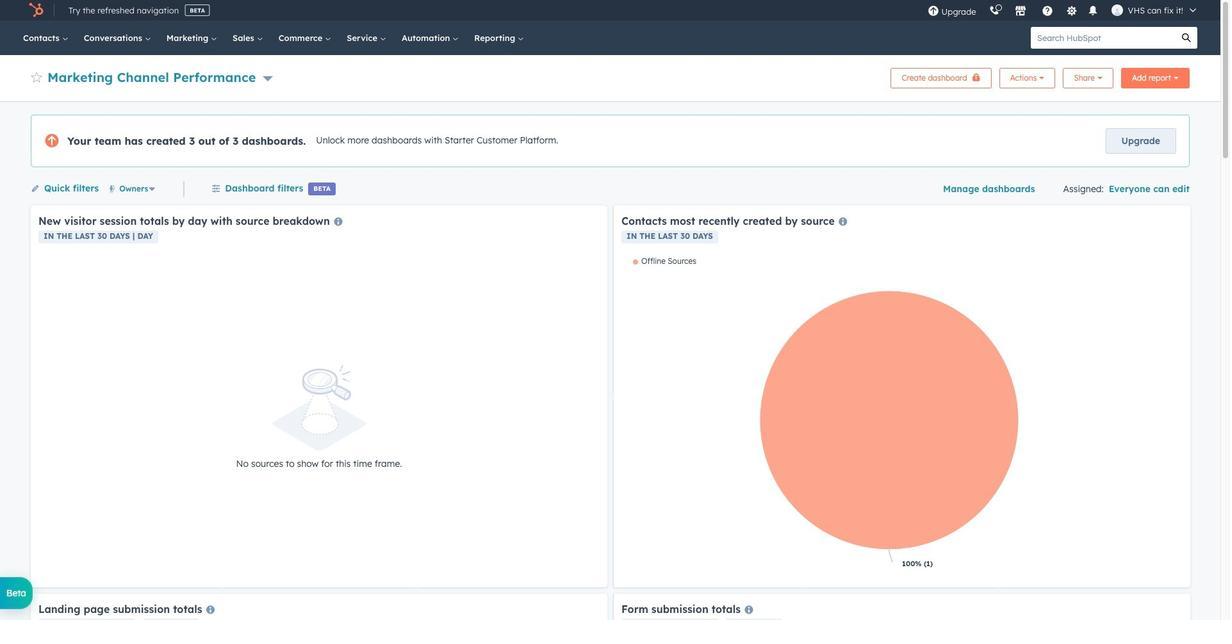 Task type: locate. For each thing, give the bounding box(es) containing it.
new visitor session totals by day with source breakdown element
[[31, 206, 608, 588]]

menu
[[921, 0, 1205, 21]]

landing page submission totals element
[[31, 594, 608, 620]]

jer mill image
[[1112, 4, 1123, 16]]

form submission totals element
[[614, 594, 1191, 620]]

banner
[[31, 64, 1190, 88]]

Search HubSpot search field
[[1031, 27, 1176, 49]]

marketplaces image
[[1015, 6, 1026, 17]]



Task type: describe. For each thing, give the bounding box(es) containing it.
toggle series visibility region
[[633, 256, 697, 266]]

contacts most recently created by source element
[[614, 206, 1191, 588]]

interactive chart image
[[622, 256, 1183, 580]]



Task type: vqa. For each thing, say whether or not it's contained in the screenshot.
Form submission totals element
yes



